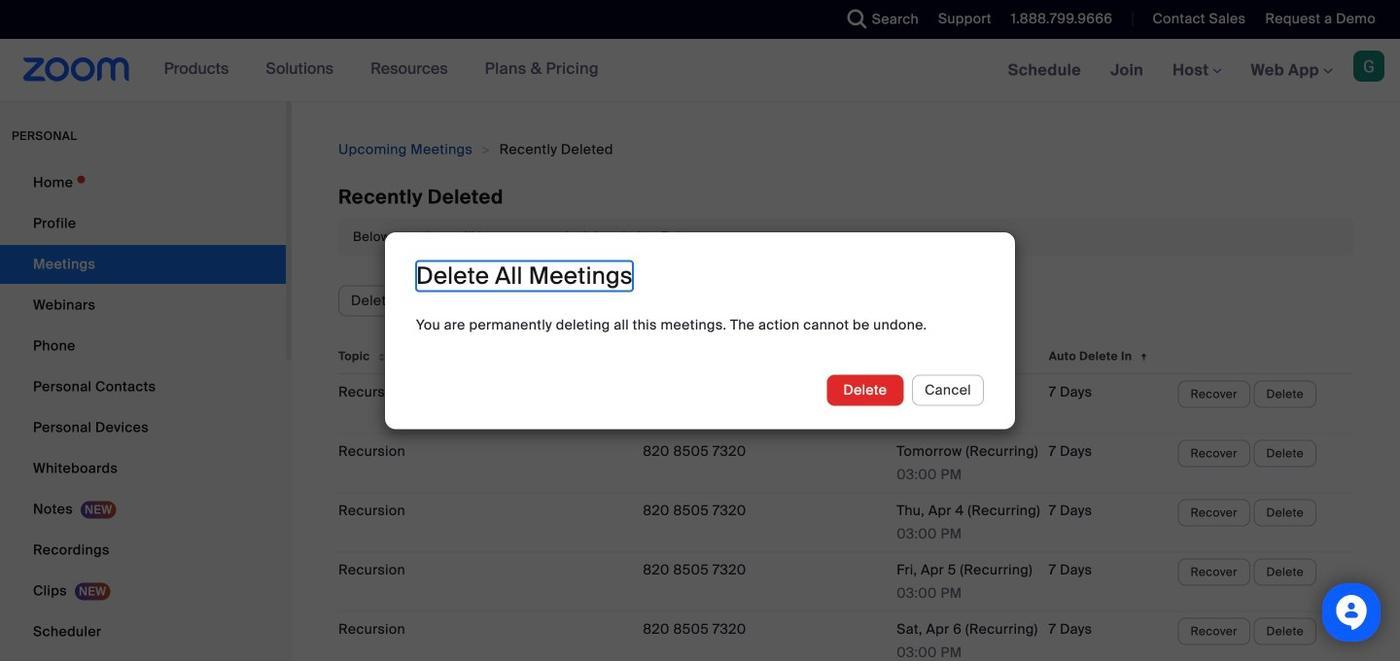 Task type: vqa. For each thing, say whether or not it's contained in the screenshot.
right icon
no



Task type: describe. For each thing, give the bounding box(es) containing it.
meetings navigation
[[993, 39, 1400, 103]]

personal menu menu
[[0, 163, 286, 661]]



Task type: locate. For each thing, give the bounding box(es) containing it.
product information navigation
[[149, 39, 613, 101]]

banner
[[0, 39, 1400, 103]]

None button
[[338, 285, 428, 316]]

main content main content
[[292, 101, 1400, 661]]

none button inside main content main content
[[338, 285, 428, 316]]



